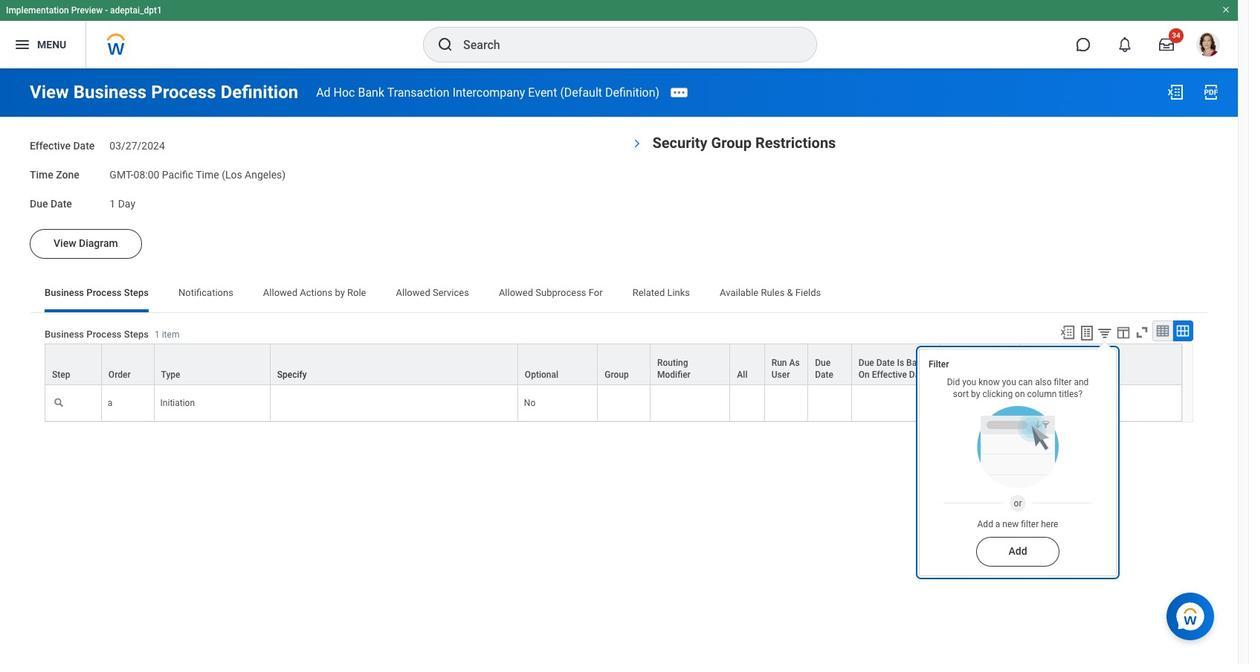 Task type: describe. For each thing, give the bounding box(es) containing it.
also
[[1035, 377, 1052, 388]]

specify
[[277, 370, 307, 380]]

steps for business process steps
[[124, 287, 149, 298]]

new
[[1003, 520, 1019, 530]]

business process steps
[[45, 287, 149, 298]]

ad
[[316, 85, 331, 99]]

business for business process steps 1 item
[[45, 328, 84, 340]]

zone
[[56, 169, 79, 181]]

did you know you can also filter and sort by clicking on column titles?
[[947, 377, 1089, 400]]

optional
[[525, 370, 559, 380]]

order button
[[102, 345, 154, 385]]

4 cell from the left
[[731, 386, 765, 422]]

1 time from the left
[[30, 169, 53, 181]]

allowed subprocess for
[[499, 287, 603, 298]]

effective date
[[30, 140, 95, 152]]

steps for business process steps 1 item
[[124, 328, 149, 340]]

actions
[[300, 287, 333, 298]]

business for business process steps
[[45, 287, 84, 298]]

know
[[979, 377, 1000, 388]]

ad hoc bank transaction intercompany event (default definition) link
[[316, 85, 660, 99]]

allowed services
[[396, 287, 469, 298]]

security group restrictions button
[[653, 134, 836, 152]]

intercompany
[[453, 85, 525, 99]]

available rules & fields
[[720, 287, 821, 298]]

due date is based on effective date
[[859, 358, 932, 380]]

is
[[897, 358, 905, 368]]

add for add a new filter here
[[978, 520, 994, 530]]

2 cell from the left
[[598, 386, 651, 422]]

menu button
[[0, 21, 86, 68]]

34
[[1172, 31, 1181, 39]]

implementation preview -   adeptai_dpt1
[[6, 5, 162, 16]]

complete button
[[941, 345, 1020, 385]]

6 cell from the left
[[809, 386, 852, 422]]

0 horizontal spatial filter
[[1021, 520, 1039, 530]]

filter dialog
[[919, 334, 1117, 576]]

allowed for allowed actions by role
[[263, 287, 298, 298]]

did
[[947, 377, 960, 388]]

sort
[[953, 389, 969, 400]]

filter inside did you know you can also filter and sort by clicking on column titles?
[[1054, 377, 1072, 388]]

routing modifier
[[658, 358, 691, 380]]

pacific
[[162, 169, 193, 181]]

row containing routing modifier
[[45, 344, 1183, 386]]

0 vertical spatial process
[[151, 82, 216, 103]]

tab list inside view business process definition main content
[[30, 277, 1209, 313]]

for
[[589, 287, 603, 298]]

run as user
[[772, 358, 800, 380]]

toolbar inside view business process definition main content
[[1053, 321, 1194, 344]]

view for view business process definition
[[30, 82, 69, 103]]

5 cell from the left
[[765, 386, 809, 422]]

allowed for allowed services
[[396, 287, 430, 298]]

bank
[[358, 85, 385, 99]]

allowed actions by role
[[263, 287, 366, 298]]

no
[[524, 398, 536, 409]]

event
[[528, 85, 557, 99]]

optional button
[[518, 345, 597, 385]]

view diagram
[[54, 237, 118, 249]]

column
[[1028, 389, 1057, 400]]

0 vertical spatial group
[[712, 134, 752, 152]]

view diagram button
[[30, 229, 142, 259]]

(los
[[222, 169, 242, 181]]

0 vertical spatial business
[[73, 82, 147, 103]]

item
[[162, 329, 180, 340]]

related
[[633, 287, 665, 298]]

profile logan mcneil image
[[1197, 33, 1221, 60]]

(default
[[560, 85, 602, 99]]

due for due date is based on effective date popup button at the right of the page
[[859, 358, 875, 368]]

type button
[[154, 345, 270, 385]]

can
[[1019, 377, 1033, 388]]

links
[[668, 287, 690, 298]]

&
[[787, 287, 793, 298]]

view for view diagram
[[54, 237, 76, 249]]

fullscreen image
[[1134, 324, 1151, 341]]

process for business process steps
[[87, 287, 122, 298]]

fields
[[796, 287, 821, 298]]

chevron down image
[[631, 135, 642, 152]]

or
[[1014, 499, 1022, 509]]

adeptai_dpt1
[[110, 5, 162, 16]]

ad hoc bank transaction intercompany event (default definition)
[[316, 85, 660, 99]]

08:00
[[134, 169, 159, 181]]

a inside view business process definition main content
[[108, 398, 113, 409]]

filter
[[929, 359, 949, 370]]

Search Workday  search field
[[463, 28, 786, 61]]

3 cell from the left
[[651, 386, 731, 422]]

2 you from the left
[[1002, 377, 1017, 388]]

0 vertical spatial 1
[[110, 197, 115, 209]]

gmt-
[[110, 169, 134, 181]]

angeles)
[[245, 169, 286, 181]]

add for add
[[1009, 545, 1028, 557]]

export to worksheets image
[[1079, 324, 1096, 342]]

notifications
[[179, 287, 233, 298]]

services
[[433, 287, 469, 298]]

modifier
[[658, 370, 691, 380]]

rules
[[761, 287, 785, 298]]

user
[[772, 370, 790, 380]]

row containing a
[[45, 386, 1183, 422]]

1 you from the left
[[963, 377, 977, 388]]

date inside popup button
[[815, 370, 834, 380]]

notifications large image
[[1118, 37, 1133, 52]]

due for 'due date' popup button
[[815, 358, 831, 368]]

date left is
[[877, 358, 895, 368]]



Task type: vqa. For each thing, say whether or not it's contained in the screenshot.
left 1
yes



Task type: locate. For each thing, give the bounding box(es) containing it.
1 horizontal spatial filter
[[1054, 377, 1072, 388]]

group
[[712, 134, 752, 152], [605, 370, 629, 380]]

1 vertical spatial filter
[[1021, 520, 1039, 530]]

group right 'security' on the right of page
[[712, 134, 752, 152]]

routing modifier button
[[651, 345, 730, 385]]

due inside due date is based on effective date
[[859, 358, 875, 368]]

allowed left subprocess
[[499, 287, 533, 298]]

effective date element
[[110, 131, 165, 153]]

1 vertical spatial process
[[87, 287, 122, 298]]

on
[[1015, 389, 1025, 400]]

hoc
[[334, 85, 355, 99]]

clicking
[[983, 389, 1013, 400]]

0 horizontal spatial add
[[978, 520, 994, 530]]

cell down the specify popup button
[[271, 386, 518, 422]]

export to excel image
[[1060, 324, 1076, 341]]

day
[[118, 197, 135, 209]]

2 horizontal spatial due
[[859, 358, 875, 368]]

1 vertical spatial steps
[[124, 328, 149, 340]]

7 cell from the left
[[852, 386, 941, 422]]

due date right the as
[[815, 358, 834, 380]]

0 vertical spatial due date
[[30, 197, 72, 209]]

2 vertical spatial business
[[45, 328, 84, 340]]

a inside filter dialog
[[996, 520, 1001, 530]]

type
[[161, 370, 180, 380]]

tab list
[[30, 277, 1209, 313]]

1 vertical spatial view
[[54, 237, 76, 249]]

due up on
[[859, 358, 875, 368]]

1 left item
[[155, 329, 160, 340]]

transaction
[[387, 85, 450, 99]]

toolbar
[[1053, 321, 1194, 344]]

click to view/edit grid preferences image
[[1116, 324, 1132, 341]]

allowed left actions
[[263, 287, 298, 298]]

2 time from the left
[[196, 169, 219, 181]]

due date down time zone
[[30, 197, 72, 209]]

process up business process steps 1 item
[[87, 287, 122, 298]]

cell
[[271, 386, 518, 422], [598, 386, 651, 422], [651, 386, 731, 422], [731, 386, 765, 422], [765, 386, 809, 422], [809, 386, 852, 422], [852, 386, 941, 422], [1021, 386, 1183, 422]]

view left diagram
[[54, 237, 76, 249]]

effective down is
[[872, 370, 907, 380]]

specify button
[[271, 345, 518, 385]]

time zone
[[30, 169, 79, 181]]

steps up business process steps 1 item
[[124, 287, 149, 298]]

date down based
[[910, 370, 928, 380]]

cell down modifier
[[651, 386, 731, 422]]

cell down user
[[765, 386, 809, 422]]

view printable version (pdf) image
[[1203, 83, 1221, 101]]

cell down due date is based on effective date
[[852, 386, 941, 422]]

inbox large image
[[1160, 37, 1174, 52]]

0 horizontal spatial by
[[335, 287, 345, 298]]

0 horizontal spatial effective
[[30, 140, 71, 152]]

restrictions
[[756, 134, 836, 152]]

by inside did you know you can also filter and sort by clicking on column titles?
[[971, 389, 981, 400]]

gmt-08:00 pacific time (los angeles)
[[110, 169, 286, 181]]

due right the as
[[815, 358, 831, 368]]

1 vertical spatial by
[[971, 389, 981, 400]]

group inside popup button
[[605, 370, 629, 380]]

by right sort
[[971, 389, 981, 400]]

process up the order popup button
[[87, 328, 122, 340]]

1 vertical spatial a
[[996, 520, 1001, 530]]

a down order in the left of the page
[[108, 398, 113, 409]]

0 horizontal spatial a
[[108, 398, 113, 409]]

2 steps from the top
[[124, 328, 149, 340]]

1 vertical spatial 1
[[155, 329, 160, 340]]

here
[[1041, 520, 1059, 530]]

menu banner
[[0, 0, 1238, 68]]

table image
[[1156, 324, 1171, 339]]

time left (los
[[196, 169, 219, 181]]

business inside tab list
[[45, 287, 84, 298]]

by left role
[[335, 287, 345, 298]]

1 vertical spatial add
[[1009, 545, 1028, 557]]

gmt-08:00 pacific time (los angeles) element
[[110, 166, 286, 181]]

view business process definition main content
[[0, 68, 1238, 476]]

definition)
[[605, 85, 660, 99]]

effective inside due date is based on effective date
[[872, 370, 907, 380]]

1 horizontal spatial 1
[[155, 329, 160, 340]]

search image
[[437, 36, 454, 54]]

all button
[[731, 345, 764, 385]]

add left new
[[978, 520, 994, 530]]

0 vertical spatial filter
[[1054, 377, 1072, 388]]

view
[[30, 82, 69, 103], [54, 237, 76, 249]]

process
[[151, 82, 216, 103], [87, 287, 122, 298], [87, 328, 122, 340]]

1 horizontal spatial time
[[196, 169, 219, 181]]

filter up titles?
[[1054, 377, 1072, 388]]

date up zone
[[73, 140, 95, 152]]

process up effective date element
[[151, 82, 216, 103]]

2 horizontal spatial allowed
[[499, 287, 533, 298]]

0 horizontal spatial group
[[605, 370, 629, 380]]

by inside tab list
[[335, 287, 345, 298]]

-
[[105, 5, 108, 16]]

routing
[[658, 358, 688, 368]]

date right "run as user"
[[815, 370, 834, 380]]

2 row from the top
[[45, 386, 1183, 422]]

0 horizontal spatial allowed
[[263, 287, 298, 298]]

allowed left services
[[396, 287, 430, 298]]

2 allowed from the left
[[396, 287, 430, 298]]

definition
[[221, 82, 298, 103]]

due inside popup button
[[815, 358, 831, 368]]

you
[[963, 377, 977, 388], [1002, 377, 1017, 388]]

step
[[52, 370, 70, 380]]

a left new
[[996, 520, 1001, 530]]

0 horizontal spatial time
[[30, 169, 53, 181]]

due
[[30, 197, 48, 209], [815, 358, 831, 368], [859, 358, 875, 368]]

1 horizontal spatial add
[[1009, 545, 1028, 557]]

1 horizontal spatial effective
[[872, 370, 907, 380]]

business up the step popup button
[[45, 328, 84, 340]]

view business process definition
[[30, 82, 298, 103]]

justify image
[[13, 36, 31, 54]]

date down zone
[[51, 197, 72, 209]]

add inside button
[[1009, 545, 1028, 557]]

1 horizontal spatial group
[[712, 134, 752, 152]]

34 button
[[1151, 28, 1184, 61]]

1 steps from the top
[[124, 287, 149, 298]]

subprocess
[[536, 287, 587, 298]]

steps inside tab list
[[124, 287, 149, 298]]

tab list containing business process steps
[[30, 277, 1209, 313]]

effective
[[30, 140, 71, 152], [872, 370, 907, 380]]

related links
[[633, 287, 690, 298]]

view inside button
[[54, 237, 76, 249]]

0 vertical spatial effective
[[30, 140, 71, 152]]

business up effective date element
[[73, 82, 147, 103]]

you up sort
[[963, 377, 977, 388]]

0 horizontal spatial due
[[30, 197, 48, 209]]

0 horizontal spatial 1
[[110, 197, 115, 209]]

diagram
[[79, 237, 118, 249]]

all
[[737, 370, 748, 380]]

2 vertical spatial process
[[87, 328, 122, 340]]

group button
[[598, 345, 650, 385]]

cell down 'due date' popup button
[[809, 386, 852, 422]]

1 vertical spatial effective
[[872, 370, 907, 380]]

0 horizontal spatial due date
[[30, 197, 72, 209]]

view down menu
[[30, 82, 69, 103]]

1 inside business process steps 1 item
[[155, 329, 160, 340]]

due down time zone
[[30, 197, 48, 209]]

preview
[[71, 5, 103, 16]]

steps up the order popup button
[[124, 328, 149, 340]]

initiation
[[160, 398, 195, 409]]

a
[[108, 398, 113, 409], [996, 520, 1001, 530]]

select to filter grid data image
[[1097, 325, 1113, 341]]

you up on
[[1002, 377, 1017, 388]]

1 horizontal spatial you
[[1002, 377, 1017, 388]]

initiation element
[[160, 395, 195, 409]]

export to excel image
[[1167, 83, 1185, 101]]

cell down group popup button at the bottom of the page
[[598, 386, 651, 422]]

titles?
[[1059, 389, 1083, 400]]

due date is based on effective date button
[[852, 345, 940, 385]]

1 horizontal spatial by
[[971, 389, 981, 400]]

1 horizontal spatial due
[[815, 358, 831, 368]]

add
[[978, 520, 994, 530], [1009, 545, 1028, 557]]

0 vertical spatial add
[[978, 520, 994, 530]]

0 vertical spatial steps
[[124, 287, 149, 298]]

add button
[[977, 537, 1060, 566]]

complete
[[948, 370, 986, 380]]

close environment banner image
[[1222, 5, 1231, 14]]

process inside tab list
[[87, 287, 122, 298]]

group left modifier
[[605, 370, 629, 380]]

allowed for allowed subprocess for
[[499, 287, 533, 298]]

role
[[347, 287, 366, 298]]

filter
[[1054, 377, 1072, 388], [1021, 520, 1039, 530]]

expand table image
[[1176, 324, 1191, 339]]

business down "view diagram" button
[[45, 287, 84, 298]]

and
[[1074, 377, 1089, 388]]

steps
[[124, 287, 149, 298], [124, 328, 149, 340]]

add down add a new filter here
[[1009, 545, 1028, 557]]

0 vertical spatial view
[[30, 82, 69, 103]]

menu
[[37, 38, 66, 50]]

run as user button
[[765, 345, 808, 385]]

0 horizontal spatial you
[[963, 377, 977, 388]]

1 vertical spatial business
[[45, 287, 84, 298]]

filter right new
[[1021, 520, 1039, 530]]

cell down select to filter grid data icon
[[1021, 386, 1183, 422]]

1 horizontal spatial allowed
[[396, 287, 430, 298]]

0 vertical spatial a
[[108, 398, 113, 409]]

yes
[[947, 398, 962, 409]]

run
[[772, 358, 787, 368]]

8 cell from the left
[[1021, 386, 1183, 422]]

time left zone
[[30, 169, 53, 181]]

order
[[108, 370, 131, 380]]

3 allowed from the left
[[499, 287, 533, 298]]

1 vertical spatial group
[[605, 370, 629, 380]]

add a new filter here
[[978, 520, 1059, 530]]

process for business process steps 1 item
[[87, 328, 122, 340]]

1 vertical spatial due date
[[815, 358, 834, 380]]

1 day element
[[110, 195, 135, 209]]

on
[[859, 370, 870, 380]]

allowed
[[263, 287, 298, 298], [396, 287, 430, 298], [499, 287, 533, 298]]

1 allowed from the left
[[263, 287, 298, 298]]

security
[[653, 134, 708, 152]]

based
[[907, 358, 932, 368]]

date
[[73, 140, 95, 152], [51, 197, 72, 209], [877, 358, 895, 368], [815, 370, 834, 380], [910, 370, 928, 380]]

due date inside popup button
[[815, 358, 834, 380]]

03/27/2024
[[110, 140, 165, 152]]

as
[[790, 358, 800, 368]]

time
[[30, 169, 53, 181], [196, 169, 219, 181]]

row
[[45, 344, 1183, 386], [45, 386, 1183, 422]]

implementation
[[6, 5, 69, 16]]

1 horizontal spatial a
[[996, 520, 1001, 530]]

1 row from the top
[[45, 344, 1183, 386]]

security group restrictions
[[653, 134, 836, 152]]

0 vertical spatial by
[[335, 287, 345, 298]]

step button
[[45, 345, 101, 385]]

1 left the day
[[110, 197, 115, 209]]

1 cell from the left
[[271, 386, 518, 422]]

due date button
[[809, 345, 852, 385]]

business
[[73, 82, 147, 103], [45, 287, 84, 298], [45, 328, 84, 340]]

effective up time zone
[[30, 140, 71, 152]]

1 horizontal spatial due date
[[815, 358, 834, 380]]

cell down all
[[731, 386, 765, 422]]

business process steps 1 item
[[45, 328, 180, 340]]



